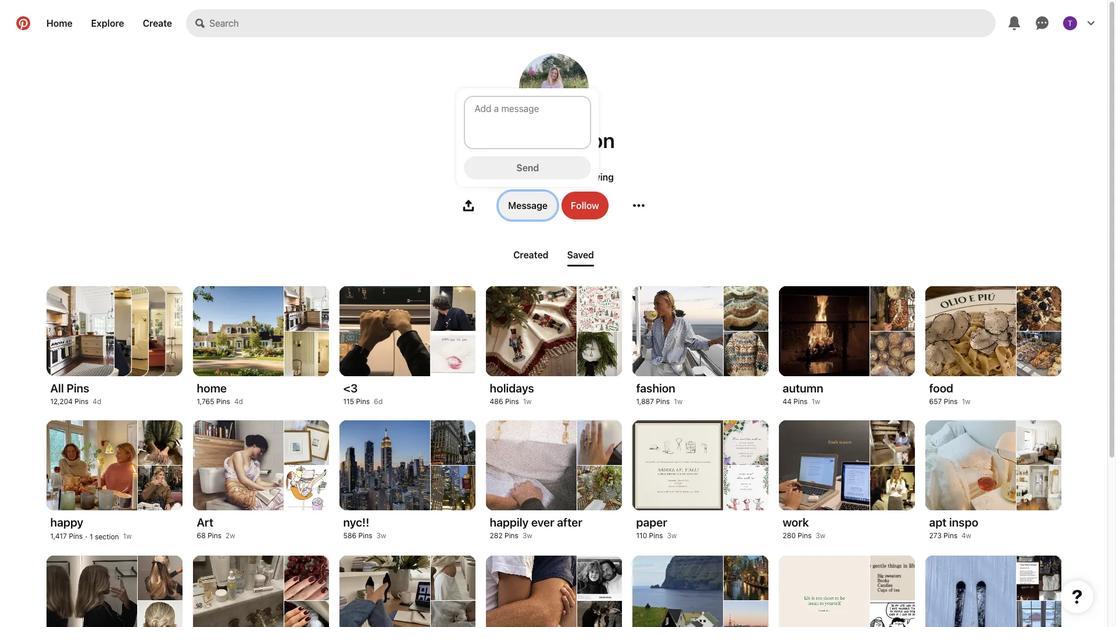 Task type: locate. For each thing, give the bounding box(es) containing it.
pins right 657
[[944, 398, 958, 406]]

1 vertical spatial art image
[[284, 466, 329, 511]]

1 autumn image from the top
[[870, 287, 915, 331]]

after
[[557, 516, 582, 530]]

4d right 12,204
[[93, 398, 101, 406]]

work
[[783, 516, 809, 530]]

1 vertical spatial winter image
[[1017, 601, 1061, 628]]

food image
[[1017, 287, 1061, 331], [1017, 332, 1061, 377]]

pins inside fashion 1,887 pins 1w
[[656, 398, 670, 406]]

fashion image
[[724, 287, 768, 331], [724, 332, 768, 377]]

pins inside the home 1,765 pins 4d
[[216, 398, 230, 406]]

4d
[[93, 398, 101, 406], [234, 398, 243, 406]]

<3
[[343, 382, 358, 395]]

1 vertical spatial beauty image
[[284, 601, 329, 628]]

Add a message text field
[[464, 96, 591, 149]]

2 3w from the left
[[523, 532, 532, 541]]

pins right '280'
[[798, 532, 812, 541]]

section
[[95, 533, 119, 542]]

life image
[[870, 556, 915, 601], [870, 601, 915, 628]]

pins right 586
[[358, 532, 372, 541]]

273
[[929, 532, 942, 541]]

0 vertical spatial travel image
[[724, 556, 768, 601]]

4d inside all pins 12,204 pins 4d
[[93, 398, 101, 406]]

0 vertical spatial beauty image
[[284, 556, 329, 601]]

pins
[[67, 382, 89, 395], [75, 398, 89, 406], [216, 398, 230, 406], [356, 398, 370, 406], [505, 398, 519, 406], [656, 398, 670, 406], [794, 398, 808, 406], [944, 398, 958, 406], [208, 532, 222, 541], [358, 532, 372, 541], [505, 532, 519, 541], [649, 532, 663, 541], [798, 532, 812, 541], [944, 532, 958, 541], [69, 533, 83, 541]]

2 autumn image from the top
[[870, 332, 915, 377]]

pins inside <3 115 pins 6d
[[356, 398, 370, 406]]

0 vertical spatial art image
[[284, 421, 329, 465]]

nyc!! 586 pins 3w
[[343, 516, 386, 541]]

explore
[[91, 18, 124, 28]]

1 vertical spatial fashion image
[[724, 332, 768, 377]]

pins for food
[[944, 398, 958, 406]]

1 horizontal spatial 4d
[[234, 398, 243, 406]]

0 vertical spatial work image
[[870, 421, 915, 465]]

486
[[490, 398, 503, 406]]

pins right 273
[[944, 532, 958, 541]]

1 vertical spatial happy image
[[138, 466, 182, 511]]

1 vertical spatial autumn image
[[870, 332, 915, 377]]

1 vertical spatial ·
[[85, 532, 87, 542]]

1 art image from the top
[[284, 421, 329, 465]]

apt inspo 273 pins 4w
[[929, 516, 979, 541]]

pins right the 44 at the right of the page
[[794, 398, 808, 406]]

<3 image
[[431, 287, 475, 331], [431, 332, 475, 377]]

1 winter image from the top
[[1017, 556, 1061, 601]]

1w down fashion
[[674, 398, 683, 406]]

pins inside work 280 pins 3w
[[798, 532, 812, 541]]

2 happily ever after image from the top
[[577, 466, 622, 511]]

autumn image
[[870, 287, 915, 331], [870, 332, 915, 377]]

home image
[[284, 287, 329, 331], [284, 332, 329, 377]]

0 horizontal spatial ·
[[85, 532, 87, 542]]

10 years from now image
[[431, 556, 475, 601], [431, 601, 475, 628]]

1 hair image from the top
[[138, 556, 182, 601]]

happy
[[50, 516, 83, 530]]

1w down 'holidays'
[[523, 398, 532, 406]]

0 vertical spatial nyc!! image
[[431, 421, 475, 465]]

1w right section
[[123, 533, 132, 541]]

2w
[[226, 532, 235, 541]]

nyc!! image
[[431, 421, 475, 465], [431, 466, 475, 511]]

2 4d from the left
[[234, 398, 243, 406]]

3w for paper
[[667, 532, 677, 541]]

1 vertical spatial nyc!! image
[[431, 466, 475, 511]]

4 allpins image from the left
[[98, 287, 165, 377]]

1 vertical spatial life image
[[870, 601, 915, 628]]

0 vertical spatial 10 years from now image
[[431, 556, 475, 601]]

pins down home
[[216, 398, 230, 406]]

0 vertical spatial winter image
[[1017, 556, 1061, 601]]

apt inspo image
[[1017, 421, 1061, 465], [1017, 466, 1061, 511]]

pins inside the nyc!! 586 pins 3w
[[358, 532, 372, 541]]

1 vertical spatial travel image
[[724, 601, 768, 628]]

1 vertical spatial 10 years from now image
[[431, 601, 475, 628]]

art 68 pins 2w
[[197, 516, 235, 541]]

44
[[783, 398, 792, 406]]

food 657 pins 1w
[[929, 382, 971, 406]]

3w inside work 280 pins 3w
[[816, 532, 826, 541]]

1w for food
[[962, 398, 971, 406]]

work image
[[870, 421, 915, 465], [870, 466, 915, 511]]

1 happily ever after image from the top
[[577, 421, 622, 465]]

hair image
[[138, 556, 182, 601], [138, 601, 182, 628]]

misc image
[[577, 556, 622, 601], [577, 601, 622, 628]]

create
[[143, 18, 172, 28]]

1 <3 image from the top
[[431, 287, 475, 331]]

pins down fashion
[[656, 398, 670, 406]]

following
[[574, 172, 614, 183]]

0 vertical spatial food image
[[1017, 287, 1061, 331]]

1 vertical spatial hair image
[[138, 601, 182, 628]]

1w
[[523, 398, 532, 406], [674, 398, 683, 406], [812, 398, 820, 406], [962, 398, 971, 406], [123, 533, 132, 541]]

art image
[[284, 421, 329, 465], [284, 466, 329, 511]]

· left 253
[[550, 172, 552, 182]]

0 vertical spatial fashion image
[[724, 287, 768, 331]]

1 vertical spatial food image
[[1017, 332, 1061, 377]]

pins right 12,204
[[75, 398, 89, 406]]

pins for nyc!!
[[358, 532, 372, 541]]

0 vertical spatial <3 image
[[431, 287, 475, 331]]

quinn
[[493, 128, 549, 153]]

1 vertical spatial misc image
[[577, 601, 622, 628]]

Search text field
[[209, 9, 996, 37]]

282
[[490, 532, 503, 541]]

0 vertical spatial hair image
[[138, 556, 182, 601]]

ever
[[531, 516, 554, 530]]

1 vertical spatial happily ever after image
[[577, 466, 622, 511]]

created
[[513, 250, 549, 260]]

1 vertical spatial work image
[[870, 466, 915, 511]]

allpins image
[[46, 287, 114, 377], [63, 287, 131, 377], [81, 287, 148, 377], [98, 287, 165, 377], [115, 287, 182, 377]]

1 travel image from the top
[[724, 556, 768, 601]]

2 <3 image from the top
[[431, 332, 475, 377]]

pins inside paper 110 pins 3w
[[649, 532, 663, 541]]

2 work image from the top
[[870, 466, 915, 511]]

2 paper image from the top
[[724, 466, 768, 511]]

1w inside fashion 1,887 pins 1w
[[674, 398, 683, 406]]

1 vertical spatial paper image
[[724, 466, 768, 511]]

1 food image from the top
[[1017, 287, 1061, 331]]

3w inside the nyc!! 586 pins 3w
[[376, 532, 386, 541]]

1w inside food 657 pins 1w
[[962, 398, 971, 406]]

5 allpins image from the left
[[115, 287, 182, 377]]

pins inside happily ever after 282 pins 3w
[[505, 532, 519, 541]]

4d inside the home 1,765 pins 4d
[[234, 398, 243, 406]]

0 vertical spatial life image
[[870, 556, 915, 601]]

4 3w from the left
[[816, 532, 826, 541]]

0 vertical spatial autumn image
[[870, 287, 915, 331]]

3w down ever
[[523, 532, 532, 541]]

3w right '280'
[[816, 532, 826, 541]]

1 3w from the left
[[376, 532, 386, 541]]

1 horizontal spatial ·
[[550, 172, 552, 182]]

pins inside happy 1,417 pins · 1 section 1w
[[69, 533, 83, 541]]

3w inside paper 110 pins 3w
[[667, 532, 677, 541]]

0 vertical spatial paper image
[[724, 421, 768, 465]]

0 vertical spatial ·
[[550, 172, 552, 182]]

1 vertical spatial <3 image
[[431, 332, 475, 377]]

saved
[[567, 250, 594, 260]]

·
[[550, 172, 552, 182], [85, 532, 87, 542]]

0 vertical spatial holidays image
[[577, 287, 622, 331]]

1 4d from the left
[[93, 398, 101, 406]]

1,417
[[50, 533, 67, 541]]

work 280 pins 3w
[[783, 516, 826, 541]]

pins inside apt inspo 273 pins 4w
[[944, 532, 958, 541]]

0 vertical spatial happy image
[[138, 421, 182, 465]]

87 followers · 253 following
[[494, 172, 614, 183]]

saved link
[[563, 245, 599, 267]]

68
[[197, 532, 206, 541]]

87
[[494, 172, 505, 183]]

1w for autumn
[[812, 398, 820, 406]]

pins for work
[[798, 532, 812, 541]]

0 vertical spatial apt inspo image
[[1017, 421, 1061, 465]]

pins right all
[[67, 382, 89, 395]]

1 vertical spatial holidays image
[[577, 332, 622, 377]]

nyc!!
[[343, 516, 369, 530]]

pins right 68
[[208, 532, 222, 541]]

home
[[197, 382, 227, 395]]

follow
[[571, 201, 599, 211]]

1 misc image from the top
[[577, 556, 622, 601]]

pins down 'paper'
[[649, 532, 663, 541]]

3w right 586
[[376, 532, 386, 541]]

3w for work
[[816, 532, 826, 541]]

253
[[554, 172, 572, 183]]

explore link
[[82, 9, 133, 37]]

beauty image
[[284, 556, 329, 601], [284, 601, 329, 628]]

1 allpins image from the left
[[46, 287, 114, 377]]

travel image
[[724, 556, 768, 601], [724, 601, 768, 628]]

0 horizontal spatial 4d
[[93, 398, 101, 406]]

art
[[197, 516, 213, 530]]

winter image
[[1017, 556, 1061, 601], [1017, 601, 1061, 628]]

holidays 486 pins 1w
[[490, 382, 534, 406]]

autumn
[[783, 382, 824, 395]]

1w down the autumn
[[812, 398, 820, 406]]

3w down 'paper'
[[667, 532, 677, 541]]

qpatton18
[[541, 158, 578, 167]]

pins inside holidays 486 pins 1w
[[505, 398, 519, 406]]

qpatton18 image
[[519, 53, 589, 123]]

pins left 1
[[69, 533, 83, 541]]

pins for holidays
[[505, 398, 519, 406]]

pins inside food 657 pins 1w
[[944, 398, 958, 406]]

1w inside autumn 44 pins 1w
[[812, 398, 820, 406]]

4d right the 1,765
[[234, 398, 243, 406]]

1w inside holidays 486 pins 1w
[[523, 398, 532, 406]]

tyler black image
[[1063, 16, 1077, 30]]

search icon image
[[195, 19, 205, 28]]

2 art image from the top
[[284, 466, 329, 511]]

created link
[[509, 245, 553, 265]]

pins inside art 68 pins 2w
[[208, 532, 222, 541]]

happily ever after image
[[577, 421, 622, 465], [577, 466, 622, 511]]

happy image
[[138, 421, 182, 465], [138, 466, 182, 511]]

· inside happy 1,417 pins · 1 section 1w
[[85, 532, 87, 542]]

1 vertical spatial apt inspo image
[[1017, 466, 1061, 511]]

0 vertical spatial home image
[[284, 287, 329, 331]]

pins down the happily
[[505, 532, 519, 541]]

· left 1
[[85, 532, 87, 542]]

657
[[929, 398, 942, 406]]

3 3w from the left
[[667, 532, 677, 541]]

1w right 657
[[962, 398, 971, 406]]

paper image
[[724, 421, 768, 465], [724, 466, 768, 511]]

pins inside autumn 44 pins 1w
[[794, 398, 808, 406]]

1 vertical spatial home image
[[284, 332, 329, 377]]

pins down 'holidays'
[[505, 398, 519, 406]]

pins right "115"
[[356, 398, 370, 406]]

2 winter image from the top
[[1017, 601, 1061, 628]]

2 allpins image from the left
[[63, 287, 131, 377]]

1,887
[[636, 398, 654, 406]]

3w
[[376, 532, 386, 541], [523, 532, 532, 541], [667, 532, 677, 541], [816, 532, 826, 541]]

holidays image
[[577, 287, 622, 331], [577, 332, 622, 377]]

0 vertical spatial happily ever after image
[[577, 421, 622, 465]]

0 vertical spatial misc image
[[577, 556, 622, 601]]



Task type: describe. For each thing, give the bounding box(es) containing it.
pins for <3
[[356, 398, 370, 406]]

3 allpins image from the left
[[81, 287, 148, 377]]

autumn 44 pins 1w
[[783, 382, 824, 406]]

message button
[[499, 192, 557, 220]]

all pins 12,204 pins 4d
[[50, 382, 101, 406]]

1 paper image from the top
[[724, 421, 768, 465]]

paper 110 pins 3w
[[636, 516, 677, 541]]

create link
[[133, 9, 181, 37]]

2 hair image from the top
[[138, 601, 182, 628]]

pins for paper
[[649, 532, 663, 541]]

1w for fashion
[[674, 398, 683, 406]]

115
[[343, 398, 354, 406]]

2 happy image from the top
[[138, 466, 182, 511]]

paper
[[636, 516, 667, 530]]

all
[[50, 382, 64, 395]]

2 misc image from the top
[[577, 601, 622, 628]]

message
[[508, 201, 548, 211]]

1 apt inspo image from the top
[[1017, 421, 1061, 465]]

· inside 87 followers · 253 following
[[550, 172, 552, 182]]

pinterest image
[[529, 158, 538, 167]]

1 happy image from the top
[[138, 421, 182, 465]]

280
[[783, 532, 796, 541]]

pins for art
[[208, 532, 222, 541]]

1 holidays image from the top
[[577, 287, 622, 331]]

1 beauty image from the top
[[284, 556, 329, 601]]

1 life image from the top
[[870, 556, 915, 601]]

pins for autumn
[[794, 398, 808, 406]]

pins for fashion
[[656, 398, 670, 406]]

2 travel image from the top
[[724, 601, 768, 628]]

2 food image from the top
[[1017, 332, 1061, 377]]

1w inside happy 1,417 pins · 1 section 1w
[[123, 533, 132, 541]]

1 work image from the top
[[870, 421, 915, 465]]

happily ever after 282 pins 3w
[[490, 516, 582, 541]]

586
[[343, 532, 357, 541]]

apt
[[929, 516, 947, 530]]

1w for holidays
[[523, 398, 532, 406]]

4w
[[962, 532, 971, 541]]

1 home image from the top
[[284, 287, 329, 331]]

2 home image from the top
[[284, 332, 329, 377]]

fashion 1,887 pins 1w
[[636, 382, 683, 406]]

2 beauty image from the top
[[284, 601, 329, 628]]

1 10 years from now image from the top
[[431, 556, 475, 601]]

pins for home
[[216, 398, 230, 406]]

home
[[47, 18, 73, 28]]

home 1,765 pins 4d
[[197, 382, 243, 406]]

home link
[[37, 9, 82, 37]]

fashion
[[636, 382, 675, 395]]

2 fashion image from the top
[[724, 332, 768, 377]]

110
[[636, 532, 647, 541]]

6d
[[374, 398, 383, 406]]

<3 115 pins 6d
[[343, 382, 383, 406]]

1,765
[[197, 398, 214, 406]]

follow button
[[562, 192, 609, 220]]

1 nyc!! image from the top
[[431, 421, 475, 465]]

2 10 years from now image from the top
[[431, 601, 475, 628]]

12,204
[[50, 398, 73, 406]]

2 apt inspo image from the top
[[1017, 466, 1061, 511]]

2 life image from the top
[[870, 601, 915, 628]]

happily
[[490, 516, 529, 530]]

2 nyc!! image from the top
[[431, 466, 475, 511]]

2 holidays image from the top
[[577, 332, 622, 377]]

3w for nyc!!
[[376, 532, 386, 541]]

followers
[[507, 172, 547, 183]]

inspo
[[949, 516, 979, 530]]

1
[[90, 533, 93, 542]]

food
[[929, 382, 954, 395]]

happy 1,417 pins · 1 section 1w
[[50, 516, 132, 542]]

1 fashion image from the top
[[724, 287, 768, 331]]

holidays
[[490, 382, 534, 395]]

3w inside happily ever after 282 pins 3w
[[523, 532, 532, 541]]

patton
[[554, 128, 615, 153]]

pins for happy
[[69, 533, 83, 541]]

quinn patton
[[493, 128, 615, 153]]



Task type: vqa. For each thing, say whether or not it's contained in the screenshot.
think?
no



